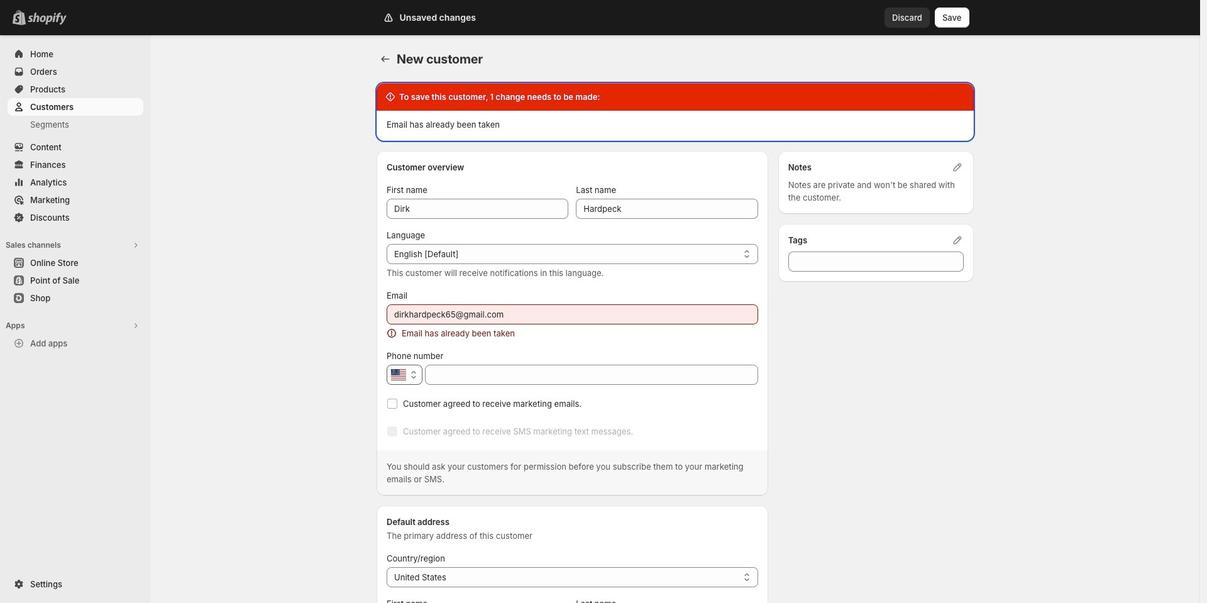 Task type: locate. For each thing, give the bounding box(es) containing it.
united states (+1) image
[[391, 369, 406, 380]]

None text field
[[387, 199, 569, 219], [788, 252, 964, 272], [425, 365, 758, 385], [387, 199, 569, 219], [788, 252, 964, 272], [425, 365, 758, 385]]

None text field
[[576, 199, 758, 219]]

None email field
[[387, 304, 758, 324]]



Task type: vqa. For each thing, say whether or not it's contained in the screenshot.
email field on the bottom of page
yes



Task type: describe. For each thing, give the bounding box(es) containing it.
shopify image
[[28, 13, 67, 25]]



